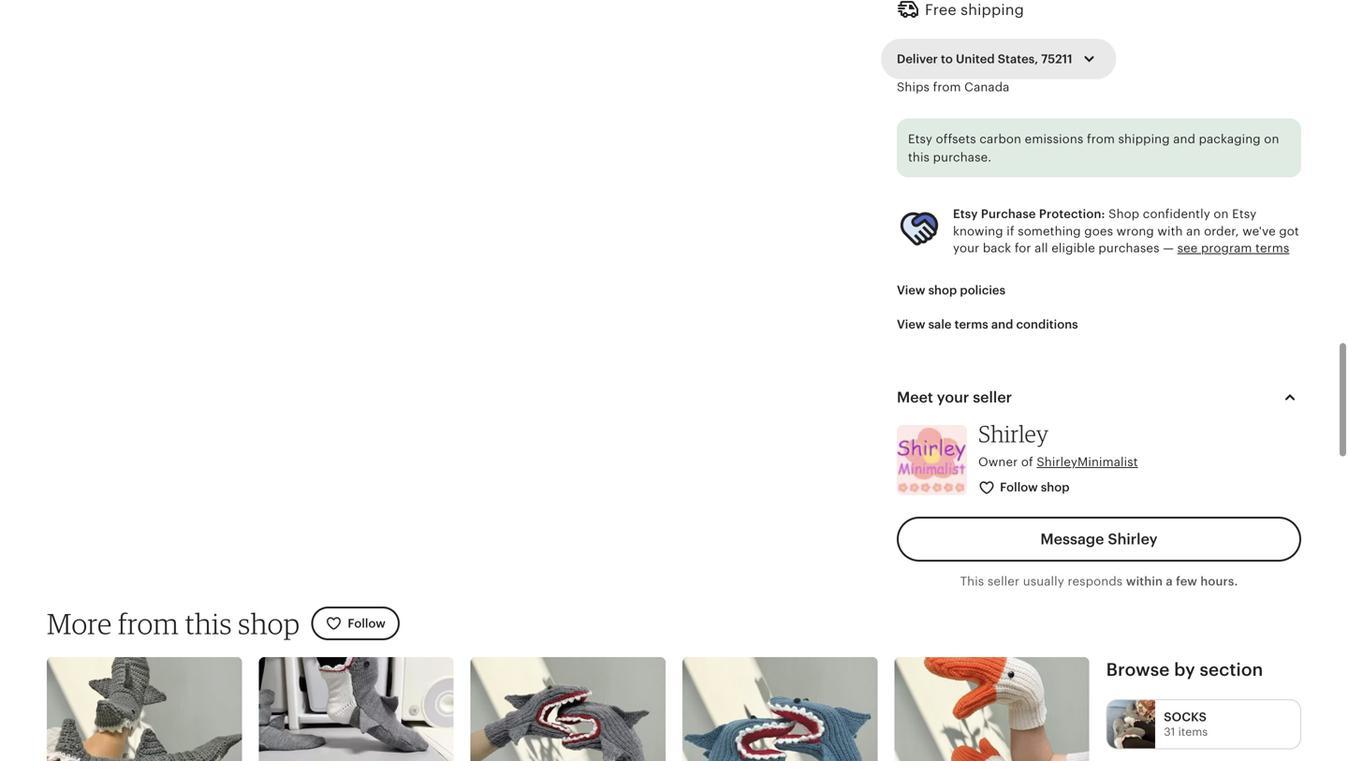 Task type: vqa. For each thing, say whether or not it's contained in the screenshot.
top
no



Task type: describe. For each thing, give the bounding box(es) containing it.
canada
[[964, 80, 1010, 94]]

this seller usually responds within a few hours.
[[960, 574, 1238, 588]]

follow shop button
[[964, 471, 1086, 505]]

shirleyminimalist link
[[1037, 455, 1138, 469]]

more
[[47, 606, 112, 641]]

shirleyminimalist
[[1037, 455, 1138, 469]]

etsy for etsy offsets carbon emissions from shipping and packaging on this purchase.
[[908, 132, 933, 146]]

terms for program
[[1255, 241, 1290, 255]]

see program terms link
[[1177, 241, 1290, 255]]

gray shark gloves-christmas animal knitted gloves,novelty mittens,monster gloves,unisex gloves image
[[471, 657, 666, 761]]

shirley image
[[897, 425, 967, 495]]

free
[[925, 1, 957, 18]]

emissions
[[1025, 132, 1084, 146]]

a
[[1166, 574, 1173, 588]]

browse by section
[[1106, 660, 1263, 680]]

got
[[1279, 224, 1299, 238]]

shop confidently on etsy knowing if something goes wrong with an order, we've got your back for all eligible purchases —
[[953, 207, 1299, 255]]

ships
[[897, 80, 930, 94]]

shirley inside shirley owner of shirleyminimalist
[[978, 420, 1049, 448]]

etsy offsets carbon emissions from shipping and packaging on this purchase.
[[908, 132, 1279, 164]]

shirley owner of shirleyminimalist
[[978, 420, 1138, 469]]

view sale terms and conditions
[[897, 317, 1078, 331]]

see program terms
[[1177, 241, 1290, 255]]

shop
[[1109, 207, 1140, 221]]

protection:
[[1039, 207, 1105, 221]]

more from this shop
[[47, 606, 300, 641]]

ships from canada
[[897, 80, 1010, 94]]

shark slippers image
[[47, 657, 242, 761]]

few
[[1176, 574, 1197, 588]]

see more listings in the socks section image
[[1107, 700, 1155, 748]]

follow button
[[311, 607, 400, 641]]

united
[[956, 52, 995, 66]]

to
[[941, 52, 953, 66]]

browse
[[1106, 660, 1170, 680]]

view shop policies button
[[883, 273, 1020, 307]]

and inside etsy offsets carbon emissions from shipping and packaging on this purchase.
[[1173, 132, 1196, 146]]

0 horizontal spatial shop
[[238, 606, 300, 641]]

follow for follow
[[348, 616, 386, 631]]

usually
[[1023, 574, 1064, 588]]

follow shop
[[1000, 480, 1070, 494]]

items
[[1178, 726, 1208, 738]]

0 vertical spatial shipping
[[961, 1, 1024, 18]]

seller inside meet your seller dropdown button
[[973, 389, 1012, 406]]

purchase
[[981, 207, 1036, 221]]

on inside shop confidently on etsy knowing if something goes wrong with an order, we've got your back for all eligible purchases —
[[1214, 207, 1229, 221]]

confidently
[[1143, 207, 1210, 221]]

view sale terms and conditions button
[[883, 307, 1092, 341]]

owner
[[978, 455, 1018, 469]]

wrong
[[1117, 224, 1154, 238]]

with
[[1158, 224, 1183, 238]]

by
[[1174, 660, 1195, 680]]

meet your seller button
[[880, 375, 1318, 420]]

0 horizontal spatial this
[[185, 606, 232, 641]]

offsets
[[936, 132, 976, 146]]

policies
[[960, 283, 1006, 297]]

shop for view
[[928, 283, 957, 297]]

something
[[1018, 224, 1081, 238]]

—
[[1163, 241, 1174, 255]]

meet
[[897, 389, 933, 406]]

sale
[[928, 317, 952, 331]]

eligible
[[1052, 241, 1095, 255]]

purchases
[[1099, 241, 1160, 255]]

knowing
[[953, 224, 1003, 238]]

see
[[1177, 241, 1198, 255]]

and inside button
[[991, 317, 1013, 331]]

christmas gift, funny novelty shark socks, wacky animal knitting socks, party socks, one size unisex funny sock, special gift for her him, image
[[259, 657, 454, 761]]

shop for follow
[[1041, 480, 1070, 494]]

from for more from this shop
[[118, 606, 179, 641]]



Task type: locate. For each thing, give the bounding box(es) containing it.
on right packaging
[[1264, 132, 1279, 146]]

0 horizontal spatial etsy
[[908, 132, 933, 146]]

etsy for etsy purchase protection:
[[953, 207, 978, 221]]

shirley up within
[[1108, 531, 1158, 547]]

1 horizontal spatial terms
[[1255, 241, 1290, 255]]

view inside button
[[897, 283, 925, 297]]

0 vertical spatial terms
[[1255, 241, 1290, 255]]

deliver to united states, 75211 button
[[883, 40, 1115, 79]]

section
[[1200, 660, 1263, 680]]

1 horizontal spatial follow
[[1000, 480, 1038, 494]]

message
[[1041, 531, 1104, 547]]

2 view from the top
[[897, 317, 925, 331]]

this inside etsy offsets carbon emissions from shipping and packaging on this purchase.
[[908, 150, 930, 164]]

and
[[1173, 132, 1196, 146], [991, 317, 1013, 331]]

2 horizontal spatial from
[[1087, 132, 1115, 146]]

your inside dropdown button
[[937, 389, 969, 406]]

shop left follow button
[[238, 606, 300, 641]]

shop up sale
[[928, 283, 957, 297]]

your right meet at right bottom
[[937, 389, 969, 406]]

2 horizontal spatial shop
[[1041, 480, 1070, 494]]

view shop policies
[[897, 283, 1006, 297]]

view
[[897, 283, 925, 297], [897, 317, 925, 331]]

0 vertical spatial this
[[908, 150, 930, 164]]

deliver
[[897, 52, 938, 66]]

0 vertical spatial shop
[[928, 283, 957, 297]]

on
[[1264, 132, 1279, 146], [1214, 207, 1229, 221]]

1 horizontal spatial on
[[1264, 132, 1279, 146]]

etsy left offsets
[[908, 132, 933, 146]]

this
[[908, 150, 930, 164], [185, 606, 232, 641]]

your inside shop confidently on etsy knowing if something goes wrong with an order, we've got your back for all eligible purchases —
[[953, 241, 980, 255]]

1 vertical spatial shipping
[[1118, 132, 1170, 146]]

view for view shop policies
[[897, 283, 925, 297]]

terms down the we've
[[1255, 241, 1290, 255]]

shipping up shop
[[1118, 132, 1170, 146]]

etsy up knowing
[[953, 207, 978, 221]]

follow down "of"
[[1000, 480, 1038, 494]]

order,
[[1204, 224, 1239, 238]]

1 vertical spatial shirley
[[1108, 531, 1158, 547]]

from for ships from canada
[[933, 80, 961, 94]]

1 horizontal spatial shirley
[[1108, 531, 1158, 547]]

shop inside follow shop button
[[1041, 480, 1070, 494]]

message shirley
[[1041, 531, 1158, 547]]

meet your seller
[[897, 389, 1012, 406]]

seller up owner
[[973, 389, 1012, 406]]

conditions
[[1016, 317, 1078, 331]]

1 vertical spatial shop
[[1041, 480, 1070, 494]]

packaging
[[1199, 132, 1261, 146]]

terms for sale
[[955, 317, 988, 331]]

socks 31 items
[[1164, 710, 1208, 738]]

view for view sale terms and conditions
[[897, 317, 925, 331]]

message shirley button
[[897, 517, 1301, 562]]

0 vertical spatial and
[[1173, 132, 1196, 146]]

for
[[1015, 241, 1031, 255]]

of
[[1021, 455, 1033, 469]]

1 vertical spatial view
[[897, 317, 925, 331]]

2 vertical spatial from
[[118, 606, 179, 641]]

states,
[[998, 52, 1038, 66]]

and left packaging
[[1173, 132, 1196, 146]]

follow
[[1000, 480, 1038, 494], [348, 616, 386, 631]]

white duck gloves - christmas animal knitted gloves, novelty gloves, monster gloves, unisex gloves, black duck gloves image
[[894, 657, 1089, 761]]

view inside button
[[897, 317, 925, 331]]

1 vertical spatial on
[[1214, 207, 1229, 221]]

1 horizontal spatial this
[[908, 150, 930, 164]]

from inside etsy offsets carbon emissions from shipping and packaging on this purchase.
[[1087, 132, 1115, 146]]

0 vertical spatial from
[[933, 80, 961, 94]]

0 horizontal spatial follow
[[348, 616, 386, 631]]

1 vertical spatial from
[[1087, 132, 1115, 146]]

back
[[983, 241, 1011, 255]]

we've
[[1243, 224, 1276, 238]]

follow up christmas gift, funny novelty shark socks, wacky animal knitting socks, party socks, one size unisex funny sock, special gift for her him, image
[[348, 616, 386, 631]]

1 horizontal spatial from
[[933, 80, 961, 94]]

etsy purchase protection:
[[953, 207, 1105, 221]]

within
[[1126, 574, 1163, 588]]

view left sale
[[897, 317, 925, 331]]

0 horizontal spatial and
[[991, 317, 1013, 331]]

all
[[1035, 241, 1048, 255]]

1 vertical spatial this
[[185, 606, 232, 641]]

0 vertical spatial seller
[[973, 389, 1012, 406]]

from right the emissions
[[1087, 132, 1115, 146]]

free shipping
[[925, 1, 1024, 18]]

on inside etsy offsets carbon emissions from shipping and packaging on this purchase.
[[1264, 132, 1279, 146]]

from
[[933, 80, 961, 94], [1087, 132, 1115, 146], [118, 606, 179, 641]]

view left policies
[[897, 283, 925, 297]]

blue shark gloves-christmas animal knitted gloves,novelty mittens,monster gloves,unisex gloves image
[[682, 657, 878, 761]]

0 vertical spatial on
[[1264, 132, 1279, 146]]

0 vertical spatial follow
[[1000, 480, 1038, 494]]

etsy up the we've
[[1232, 207, 1257, 221]]

75211
[[1041, 52, 1072, 66]]

0 horizontal spatial shipping
[[961, 1, 1024, 18]]

from down to
[[933, 80, 961, 94]]

and down policies
[[991, 317, 1013, 331]]

if
[[1007, 224, 1015, 238]]

on up order,
[[1214, 207, 1229, 221]]

terms
[[1255, 241, 1290, 255], [955, 317, 988, 331]]

2 horizontal spatial etsy
[[1232, 207, 1257, 221]]

responds
[[1068, 574, 1123, 588]]

31
[[1164, 726, 1175, 738]]

0 horizontal spatial terms
[[955, 317, 988, 331]]

shirley
[[978, 420, 1049, 448], [1108, 531, 1158, 547]]

shipping
[[961, 1, 1024, 18], [1118, 132, 1170, 146]]

goes
[[1084, 224, 1113, 238]]

0 vertical spatial shirley
[[978, 420, 1049, 448]]

shipping up deliver to united states, 75211 "dropdown button"
[[961, 1, 1024, 18]]

0 horizontal spatial shirley
[[978, 420, 1049, 448]]

shop down shirleyminimalist
[[1041, 480, 1070, 494]]

shop
[[928, 283, 957, 297], [1041, 480, 1070, 494], [238, 606, 300, 641]]

terms inside button
[[955, 317, 988, 331]]

from right more
[[118, 606, 179, 641]]

1 vertical spatial terms
[[955, 317, 988, 331]]

purchase.
[[933, 150, 992, 164]]

1 vertical spatial seller
[[988, 574, 1020, 588]]

etsy inside etsy offsets carbon emissions from shipping and packaging on this purchase.
[[908, 132, 933, 146]]

1 horizontal spatial shop
[[928, 283, 957, 297]]

seller right this
[[988, 574, 1020, 588]]

0 vertical spatial your
[[953, 241, 980, 255]]

this
[[960, 574, 984, 588]]

shipping inside etsy offsets carbon emissions from shipping and packaging on this purchase.
[[1118, 132, 1170, 146]]

1 vertical spatial follow
[[348, 616, 386, 631]]

your down knowing
[[953, 241, 980, 255]]

an
[[1186, 224, 1201, 238]]

carbon
[[980, 132, 1022, 146]]

your
[[953, 241, 980, 255], [937, 389, 969, 406]]

terms right sale
[[955, 317, 988, 331]]

etsy
[[908, 132, 933, 146], [953, 207, 978, 221], [1232, 207, 1257, 221]]

deliver to united states, 75211
[[897, 52, 1072, 66]]

1 horizontal spatial and
[[1173, 132, 1196, 146]]

1 view from the top
[[897, 283, 925, 297]]

etsy inside shop confidently on etsy knowing if something goes wrong with an order, we've got your back for all eligible purchases —
[[1232, 207, 1257, 221]]

shirley inside button
[[1108, 531, 1158, 547]]

1 vertical spatial and
[[991, 317, 1013, 331]]

socks
[[1164, 710, 1207, 724]]

0 vertical spatial view
[[897, 283, 925, 297]]

1 horizontal spatial shipping
[[1118, 132, 1170, 146]]

follow for follow shop
[[1000, 480, 1038, 494]]

program
[[1201, 241, 1252, 255]]

0 horizontal spatial from
[[118, 606, 179, 641]]

seller
[[973, 389, 1012, 406], [988, 574, 1020, 588]]

2 vertical spatial shop
[[238, 606, 300, 641]]

hours.
[[1201, 574, 1238, 588]]

0 horizontal spatial on
[[1214, 207, 1229, 221]]

shop inside the view shop policies button
[[928, 283, 957, 297]]

shirley up "of"
[[978, 420, 1049, 448]]

1 horizontal spatial etsy
[[953, 207, 978, 221]]

1 vertical spatial your
[[937, 389, 969, 406]]



